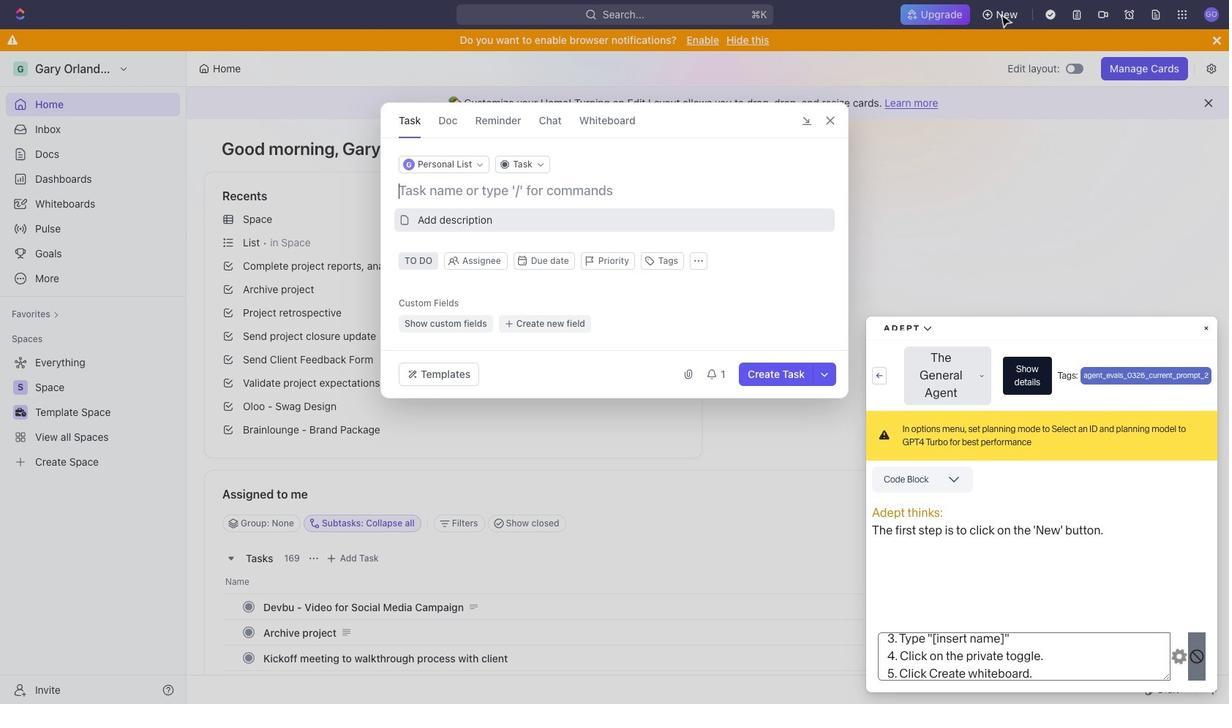 Task type: describe. For each thing, give the bounding box(es) containing it.
Search tasks... text field
[[989, 513, 1136, 535]]

sidebar navigation
[[0, 51, 187, 705]]

Task name or type '/' for commands text field
[[399, 182, 833, 200]]

tree inside the "sidebar" navigation
[[6, 351, 180, 474]]



Task type: vqa. For each thing, say whether or not it's contained in the screenshot.
tree
yes



Task type: locate. For each thing, give the bounding box(es) containing it.
dialog
[[380, 102, 849, 399]]

alert
[[187, 87, 1229, 119]]

tree
[[6, 351, 180, 474]]



